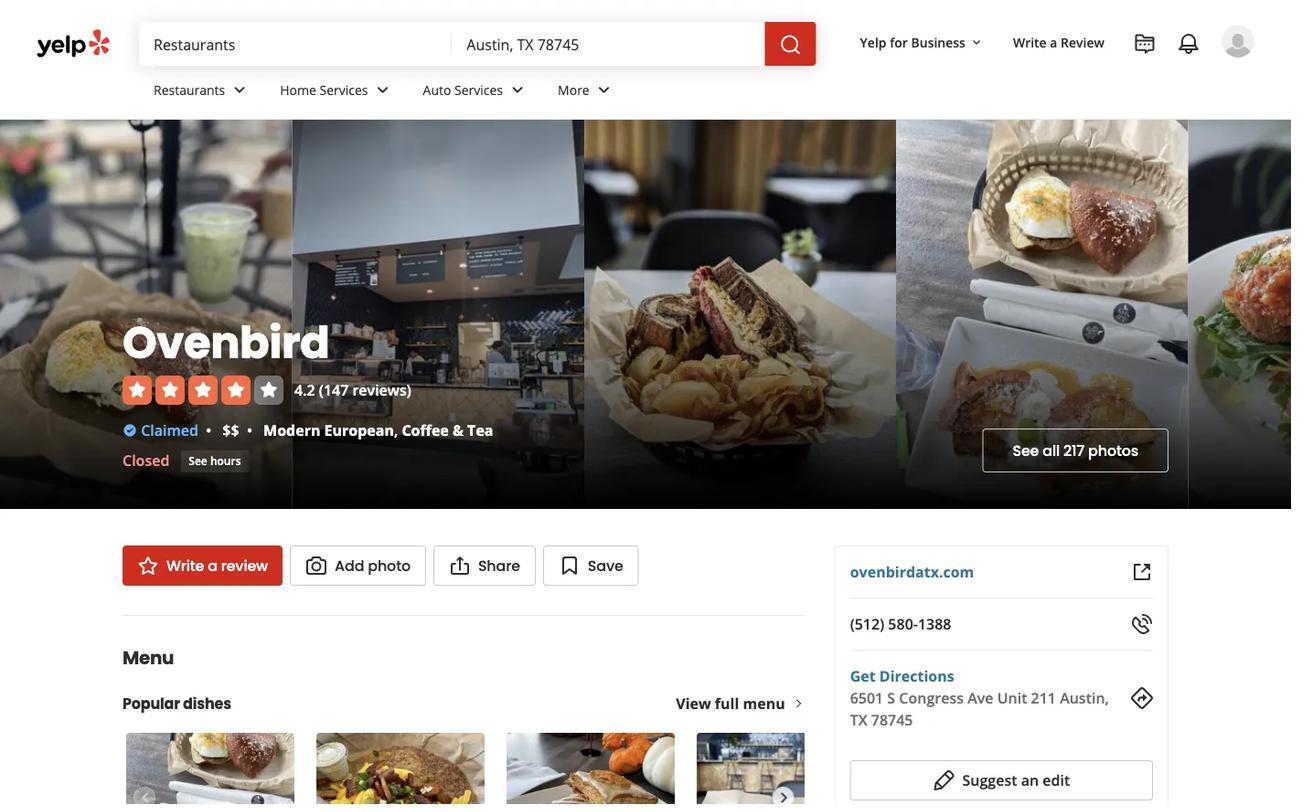 Task type: locate. For each thing, give the bounding box(es) containing it.
write left review
[[1014, 33, 1047, 51]]

1 vertical spatial a
[[208, 556, 218, 576]]

business
[[912, 33, 966, 51]]

home services
[[280, 81, 368, 98]]

4.2
[[295, 381, 315, 400]]

for
[[890, 33, 908, 51]]

none field up home
[[154, 34, 438, 54]]

1388
[[918, 615, 952, 634]]

0 horizontal spatial 24 chevron down v2 image
[[229, 79, 251, 101]]

a for review
[[1050, 33, 1058, 51]]

share button
[[433, 546, 536, 586]]

write inside user actions element
[[1014, 33, 1047, 51]]

write for write a review
[[1014, 33, 1047, 51]]

1 none field from the left
[[154, 34, 438, 54]]

next image
[[774, 788, 794, 806]]

None field
[[154, 34, 438, 54], [467, 34, 751, 54]]

see left all
[[1013, 441, 1039, 461]]

&
[[453, 421, 464, 440]]

services right home
[[320, 81, 368, 98]]

24 directions v2 image
[[1132, 688, 1154, 710]]

see for see all 217 photos
[[1013, 441, 1039, 461]]

services
[[320, 81, 368, 98], [455, 81, 503, 98]]

0 vertical spatial a
[[1050, 33, 1058, 51]]

0 horizontal spatial none field
[[154, 34, 438, 54]]

review
[[1061, 33, 1105, 51]]

a
[[1050, 33, 1058, 51], [208, 556, 218, 576]]

24 phone v2 image
[[1132, 614, 1154, 636]]

see left hours
[[189, 454, 207, 469]]

search image
[[780, 34, 802, 56]]

austin,
[[1060, 689, 1109, 708]]

share
[[478, 556, 520, 576]]

directions
[[880, 667, 955, 687]]

review
[[221, 556, 268, 576]]

write a review
[[166, 556, 268, 576]]

none field up more link on the top left of page
[[467, 34, 751, 54]]

photo of ovenbird - austin, tx, us. house made ruben image
[[585, 120, 896, 510]]

24 external link v2 image
[[1132, 562, 1154, 584]]

0 vertical spatial write
[[1014, 33, 1047, 51]]

photo of ovenbird - austin, tx, us. french toast; breakfast sandwich image
[[896, 120, 1189, 510]]

see
[[1013, 441, 1039, 461], [189, 454, 207, 469]]

$$
[[223, 421, 239, 440]]

1 vertical spatial write
[[166, 556, 204, 576]]

menu
[[743, 694, 785, 714]]

2 24 chevron down v2 image from the left
[[372, 79, 394, 101]]

24 chevron down v2 image right more
[[593, 79, 615, 101]]

1 horizontal spatial write
[[1014, 33, 1047, 51]]

1 horizontal spatial a
[[1050, 33, 1058, 51]]

coffee
[[402, 421, 449, 440]]

2 services from the left
[[455, 81, 503, 98]]

photo
[[368, 556, 411, 576]]

services left 24 chevron down v2 image
[[455, 81, 503, 98]]

see inside see hours link
[[189, 454, 207, 469]]

none field find
[[154, 34, 438, 54]]

2 none field from the left
[[467, 34, 751, 54]]

yelp for business button
[[853, 26, 992, 59]]

1 horizontal spatial services
[[455, 81, 503, 98]]

24 chevron down v2 image inside restaurants 'link'
[[229, 79, 251, 101]]

ovenbirdatx.com
[[850, 563, 975, 582]]

78745
[[872, 711, 913, 730]]

24 share v2 image
[[449, 555, 471, 577]]

1 services from the left
[[320, 81, 368, 98]]

24 chevron down v2 image inside home services link
[[372, 79, 394, 101]]

see all 217 photos
[[1013, 441, 1139, 461]]

24 chevron down v2 image for home services
[[372, 79, 394, 101]]

write a review link
[[123, 546, 283, 586]]

None search field
[[139, 22, 820, 66]]

Find text field
[[154, 34, 438, 54]]

notifications image
[[1178, 33, 1200, 55]]

unit
[[998, 689, 1028, 708]]

1 horizontal spatial none field
[[467, 34, 751, 54]]

get directions link
[[850, 667, 955, 687]]

see all 217 photos link
[[983, 429, 1169, 473]]

24 chevron down v2 image left auto
[[372, 79, 394, 101]]

dishes
[[183, 694, 231, 714]]

none field near
[[467, 34, 751, 54]]

add photo
[[335, 556, 411, 576]]

chocolate strawberry hand pie image
[[507, 734, 675, 806]]

1 24 chevron down v2 image from the left
[[229, 79, 251, 101]]

breakfast tacos image
[[317, 734, 485, 806]]

popular dishes
[[123, 694, 231, 714]]

0 horizontal spatial see
[[189, 454, 207, 469]]

modern european link
[[264, 421, 394, 440]]

24 chevron down v2 image
[[229, 79, 251, 101], [372, 79, 394, 101], [593, 79, 615, 101]]

photos
[[1089, 441, 1139, 461]]

16 chevron down v2 image
[[970, 35, 984, 50]]

0 horizontal spatial a
[[208, 556, 218, 576]]

1 horizontal spatial 24 chevron down v2 image
[[372, 79, 394, 101]]

24 chevron down v2 image right restaurants
[[229, 79, 251, 101]]

see for see hours
[[189, 454, 207, 469]]

see inside see all 217 photos link
[[1013, 441, 1039, 461]]

write right the '24 star v2' image
[[166, 556, 204, 576]]

0 horizontal spatial services
[[320, 81, 368, 98]]

suggest an edit
[[963, 771, 1070, 791]]

1 horizontal spatial see
[[1013, 441, 1039, 461]]

write
[[1014, 33, 1047, 51], [166, 556, 204, 576]]

all
[[1043, 441, 1060, 461]]

view full menu
[[676, 694, 785, 714]]

get directions 6501 s congress ave unit 211 austin, tx 78745
[[850, 667, 1109, 730]]

,
[[394, 421, 398, 440]]

0 horizontal spatial write
[[166, 556, 204, 576]]

24 camera v2 image
[[306, 555, 328, 577]]

user actions element
[[846, 23, 1281, 135]]

french toast image
[[697, 734, 865, 806]]

closed
[[123, 451, 170, 471]]

tx
[[850, 711, 868, 730]]

3 24 chevron down v2 image from the left
[[593, 79, 615, 101]]

ave
[[968, 689, 994, 708]]

more
[[558, 81, 590, 98]]

modern
[[264, 421, 321, 440]]

24 chevron down v2 image inside more link
[[593, 79, 615, 101]]

2 horizontal spatial 24 chevron down v2 image
[[593, 79, 615, 101]]



Task type: describe. For each thing, give the bounding box(es) containing it.
claimed
[[141, 421, 198, 440]]

suggest
[[963, 771, 1018, 791]]

hours
[[210, 454, 241, 469]]

auto
[[423, 81, 451, 98]]

more link
[[543, 66, 630, 119]]

menu element
[[93, 616, 869, 806]]

yelp for business
[[860, 33, 966, 51]]

coffee & tea link
[[402, 421, 494, 440]]

write a review link
[[1006, 26, 1112, 59]]

previous image
[[134, 788, 154, 806]]

business categories element
[[139, 66, 1255, 119]]

view full menu link
[[676, 694, 806, 714]]

see hours
[[189, 454, 241, 469]]

restaurants link
[[139, 66, 265, 119]]

photo of ovenbird - austin, tx, us. image
[[0, 120, 292, 510]]

24 chevron down v2 image for more
[[593, 79, 615, 101]]

24 pencil v2 image
[[933, 770, 955, 792]]

congress
[[899, 689, 964, 708]]

suggest an edit button
[[850, 761, 1154, 801]]

see hours link
[[181, 451, 249, 473]]

24 star v2 image
[[137, 555, 159, 577]]

4.2 star rating image
[[123, 376, 284, 405]]

24 save outline v2 image
[[559, 555, 581, 577]]

popular
[[123, 694, 180, 714]]

write a review
[[1014, 33, 1105, 51]]

(512)
[[850, 615, 885, 634]]

european
[[324, 421, 394, 440]]

modern european , coffee & tea
[[264, 421, 494, 440]]

(512) 580-1388
[[850, 615, 952, 634]]

auto services link
[[408, 66, 543, 119]]

full
[[715, 694, 739, 714]]

save button
[[543, 546, 639, 586]]

ovenbird
[[123, 312, 330, 374]]

services for home services
[[320, 81, 368, 98]]

add photo link
[[290, 546, 426, 586]]

projects image
[[1134, 33, 1156, 55]]

menu
[[123, 646, 174, 671]]

14 chevron right outline image
[[793, 698, 806, 711]]

save
[[588, 556, 624, 576]]

24 chevron down v2 image
[[507, 79, 529, 101]]

24 chevron down v2 image for restaurants
[[229, 79, 251, 101]]

edit
[[1043, 771, 1070, 791]]

ovenbirdatx.com link
[[850, 563, 975, 582]]

tea
[[468, 421, 494, 440]]

(147
[[319, 381, 349, 400]]

580-
[[889, 615, 918, 634]]

services for auto services
[[455, 81, 503, 98]]

ruby a. image
[[1222, 25, 1255, 58]]

breakfast sandwich image
[[126, 734, 295, 806]]

s
[[888, 689, 896, 708]]

211
[[1031, 689, 1057, 708]]

write for write a review
[[166, 556, 204, 576]]

home
[[280, 81, 316, 98]]

photo of ovenbird - austin, tx, us. scotch egg image
[[1189, 120, 1292, 510]]

reviews)
[[353, 381, 411, 400]]

home services link
[[265, 66, 408, 119]]

restaurants
[[154, 81, 225, 98]]

photo of ovenbird - austin, tx, us. counter to order. image
[[292, 120, 585, 510]]

6501
[[850, 689, 884, 708]]

yelp
[[860, 33, 887, 51]]

4.2 (147 reviews)
[[295, 381, 411, 400]]

Near text field
[[467, 34, 751, 54]]

a for review
[[208, 556, 218, 576]]

an
[[1021, 771, 1039, 791]]

(147 reviews) link
[[319, 381, 411, 400]]

auto services
[[423, 81, 503, 98]]

get
[[850, 667, 876, 687]]

16 claim filled v2 image
[[123, 424, 137, 438]]

add
[[335, 556, 364, 576]]

217
[[1064, 441, 1085, 461]]

view
[[676, 694, 711, 714]]



Task type: vqa. For each thing, say whether or not it's contained in the screenshot.
Services to the right
yes



